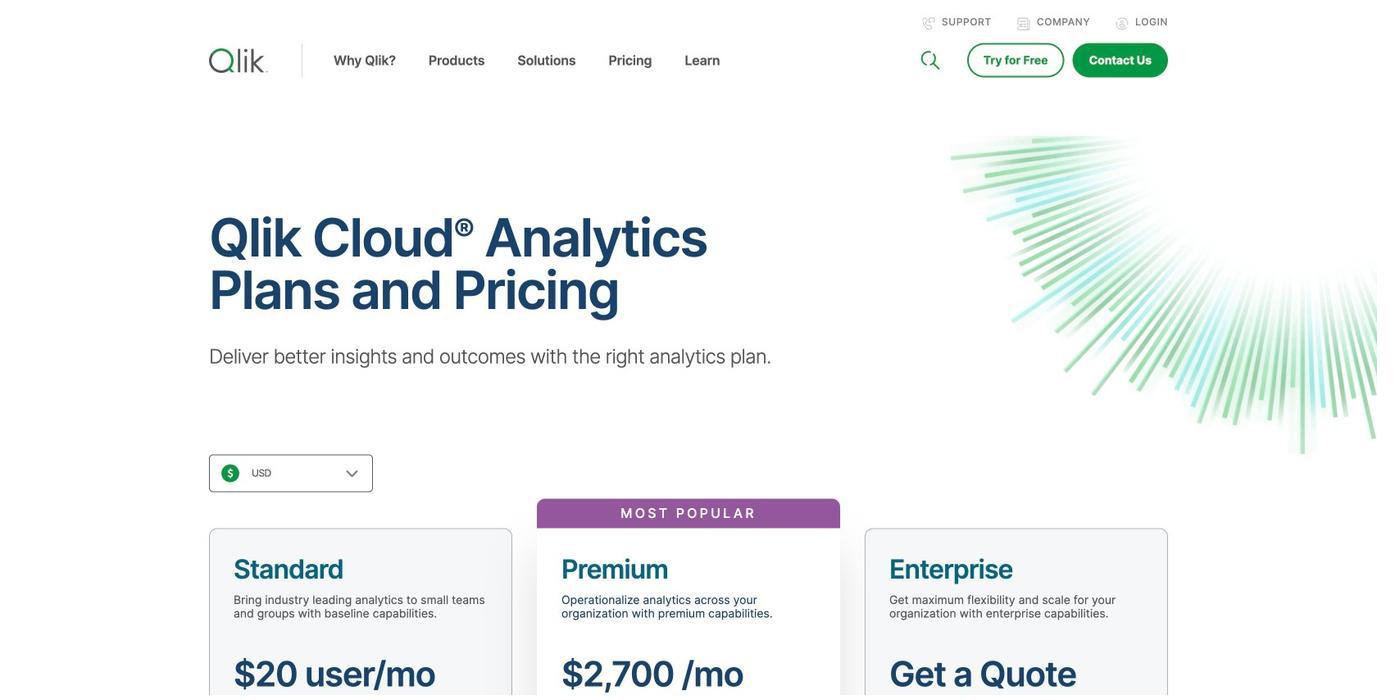 Task type: locate. For each thing, give the bounding box(es) containing it.
support image
[[923, 17, 936, 30]]

login image
[[1116, 17, 1129, 30]]



Task type: vqa. For each thing, say whether or not it's contained in the screenshot.
Qlik image
yes



Task type: describe. For each thing, give the bounding box(es) containing it.
company image
[[1018, 17, 1031, 30]]

qlik image
[[209, 48, 268, 73]]



